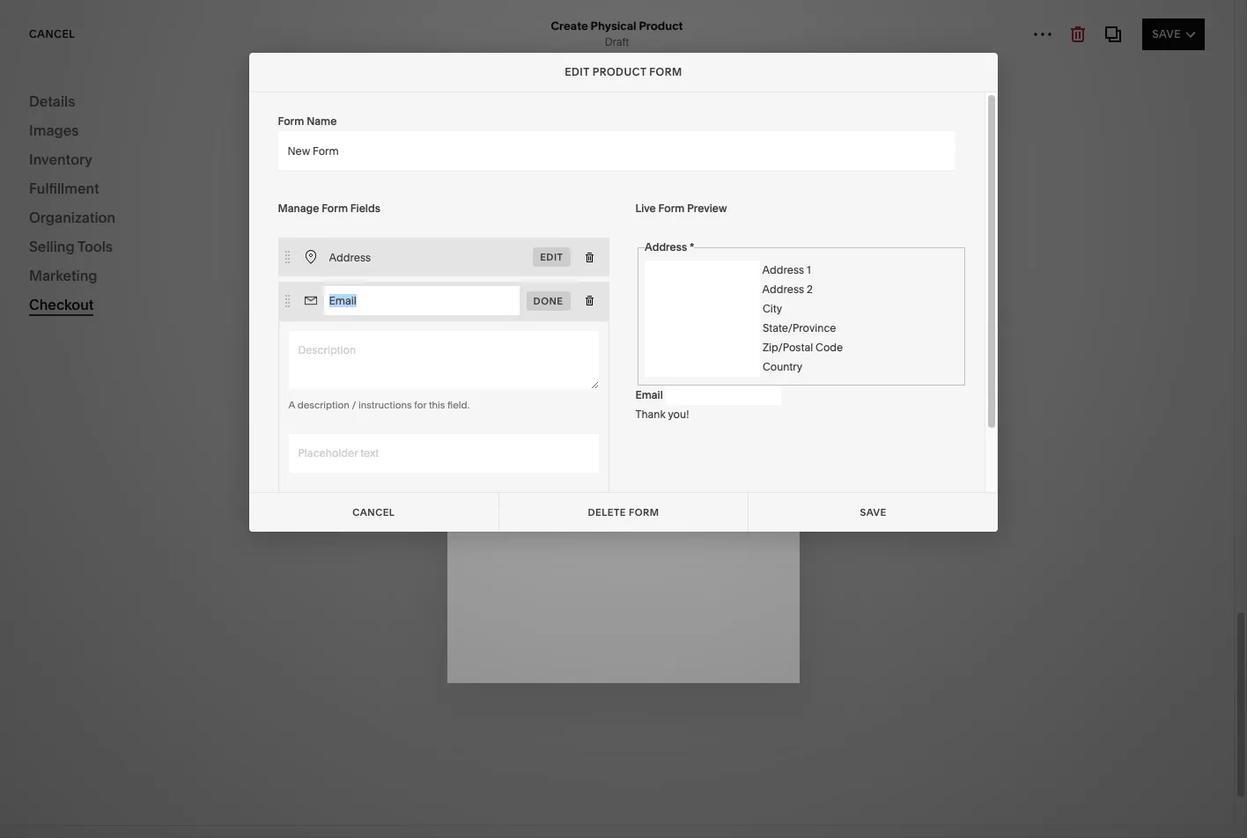 Task type: vqa. For each thing, say whether or not it's contained in the screenshot.
comments. in the "Show Avatars Show commenter avatars next to their comments."
no



Task type: describe. For each thing, give the bounding box(es) containing it.
contacts
[[29, 354, 90, 372]]

button
[[399, 246, 438, 262]]

create inside online course create a guided series of lessons to teach a skill or educate on a topic
[[405, 627, 450, 645]]

to inside products add products to your inventory.
[[398, 209, 408, 222]]

1 vertical spatial in
[[1031, 134, 1043, 151]]

live form preview
[[636, 202, 728, 215]]

topic
[[541, 646, 575, 664]]

paid.
[[412, 287, 437, 300]]

orders
[[39, 203, 80, 219]]

thank
[[636, 408, 666, 421]]

connected accounts link
[[351, 82, 836, 110]]

recommended
[[403, 10, 481, 23]]

1 vertical spatial product
[[592, 65, 647, 78]]

set
[[278, 114, 309, 138]]

analytics link
[[29, 385, 196, 406]]

name
[[307, 114, 337, 128]]

website link
[[29, 108, 196, 129]]

orders link
[[39, 196, 205, 226]]

payments
[[327, 269, 385, 285]]

services,
[[1002, 627, 1060, 645]]

site.
[[1006, 203, 1033, 220]]

1 marketing from the top
[[29, 267, 97, 284]]

edit left recommended
[[360, 10, 385, 23]]

selling up form name
[[254, 30, 333, 60]]

turn
[[672, 82, 692, 95]]

Placeholder text text field
[[289, 434, 599, 473]]

add for payments
[[327, 287, 348, 300]]

publish inside when you're ready, subscribe to publish your site.
[[922, 203, 971, 220]]

schultz
[[94, 730, 131, 743]]

subscription up instructions
[[351, 353, 424, 369]]

edit inside edit site button
[[1145, 38, 1169, 51]]

0 vertical spatial you
[[559, 82, 577, 95]]

professional
[[922, 393, 1003, 410]]

this left feature
[[710, 82, 728, 95]]

1
[[807, 264, 811, 277]]

form right live
[[659, 202, 685, 215]]

their inside collect information when customers add this to their cart.
[[521, 289, 552, 307]]

0 vertical spatial tools
[[77, 238, 113, 255]]

create physical product draft
[[551, 18, 683, 48]]

create new form
[[574, 398, 673, 410]]

online
[[405, 602, 449, 620]]

2 vertical spatial manage
[[922, 373, 976, 391]]

appointments
[[871, 646, 964, 664]]

acuity scheduling link
[[29, 417, 196, 438]]

address for address 1
[[763, 264, 805, 277]]

forms for custom forms
[[554, 230, 613, 254]]

discounts
[[39, 233, 97, 249]]

collect inside custom forms collect information when customers add this to their cart.
[[351, 317, 386, 330]]

acuity scheduling
[[29, 417, 151, 435]]

settings link
[[29, 640, 196, 661]]

required
[[318, 495, 364, 508]]

deliver
[[1124, 373, 1169, 391]]

instructions
[[359, 399, 412, 411]]

analytics
[[29, 386, 91, 403]]

selling.
[[410, 442, 445, 455]]

course
[[452, 602, 501, 620]]

field.
[[448, 399, 470, 411]]

0 horizontal spatial your
[[342, 114, 383, 138]]

Email email field
[[666, 386, 781, 405]]

connected accounts
[[351, 82, 836, 109]]

needed
[[1052, 373, 1104, 391]]

text.
[[520, 263, 541, 277]]

started for a
[[430, 688, 480, 701]]

to inside online course create a guided series of lessons to teach a skill or educate on a topic
[[629, 627, 643, 645]]

management
[[975, 434, 1058, 447]]

manage form fields
[[278, 202, 381, 215]]

get started for acuity scheduling sell live, scheduled services, coaching appointments or classes
[[871, 688, 945, 701]]

collect information when customers add this to their cart.
[[476, 270, 749, 307]]

live,
[[898, 627, 924, 645]]

started for live,
[[895, 688, 945, 701]]

new
[[616, 398, 640, 410]]

you're
[[963, 183, 1005, 201]]

when inside custom forms collect information when customers add this to their cart.
[[448, 317, 476, 330]]

on inside online course create a guided series of lessons to teach a skill or educate on a topic
[[509, 646, 526, 664]]

edit up to enable updating social accounts when you publish a product, turn on this feature in
[[565, 65, 590, 78]]

0 vertical spatial in
[[769, 82, 778, 95]]

to inside when you're ready, subscribe to publish your site.
[[1121, 183, 1135, 201]]

get started button for acuity scheduling sell live, scheduled services, coaching appointments or classes
[[871, 679, 945, 711]]

acuity for acuity scheduling
[[29, 417, 72, 435]]

subscription button
[[278, 328, 857, 395]]

when
[[922, 183, 960, 201]]

form up turn
[[649, 65, 682, 78]]

zip/postal
[[763, 341, 814, 354]]

a inside manage projects and invoice clients manage the details needed to deliver a professional service experience.
[[1173, 373, 1181, 391]]

edit product form
[[565, 65, 682, 78]]

cancel inside "link"
[[352, 506, 395, 519]]

cart
[[461, 263, 482, 277]]

a
[[289, 399, 296, 411]]

button
[[485, 263, 517, 277]]

a down edit product form on the top
[[619, 82, 625, 95]]

skill
[[405, 646, 430, 664]]

educate
[[451, 646, 505, 664]]

acuity scheduling sell live, scheduled services, coaching appointments or classes
[[871, 602, 1126, 664]]

address for address *
[[645, 240, 688, 254]]

create for new
[[574, 398, 614, 410]]

save
[[1152, 27, 1181, 40]]

start
[[385, 442, 408, 455]]

suggested for you
[[922, 322, 1024, 332]]

cancel link
[[249, 493, 498, 532]]

publish
[[327, 424, 370, 440]]

social
[[449, 82, 478, 95]]

0 vertical spatial selling tools
[[29, 238, 113, 255]]

Description text field
[[289, 331, 599, 389]]

thank you!
[[636, 408, 690, 421]]

or inside online course create a guided series of lessons to teach a skill or educate on a topic
[[434, 646, 447, 664]]

0 horizontal spatial for
[[415, 399, 427, 411]]

save button
[[1143, 18, 1205, 50]]

publish go live and start selling.
[[327, 424, 445, 455]]

scheduling for acuity scheduling sell live, scheduled services, coaching appointments or classes
[[917, 602, 992, 620]]

trial
[[1047, 134, 1072, 151]]

a up educate
[[453, 627, 461, 645]]

to inside payments add a way to get paid.
[[381, 287, 391, 300]]

payments add a way to get paid.
[[327, 269, 437, 300]]

zip/postal code
[[763, 341, 844, 354]]

more ways to sell
[[274, 537, 435, 561]]

library
[[70, 609, 117, 627]]

email
[[636, 389, 666, 402]]

go
[[327, 442, 342, 455]]

help
[[29, 672, 60, 690]]

way
[[359, 287, 378, 300]]

fields
[[351, 202, 381, 215]]

suggested
[[922, 322, 979, 332]]

customize
[[351, 263, 404, 277]]

details
[[1005, 373, 1049, 391]]

scheduled
[[928, 627, 998, 645]]

to inside collect information when customers add this to their cart.
[[504, 289, 518, 307]]

accounts
[[481, 82, 527, 95]]

of
[[559, 627, 572, 645]]

1 vertical spatial checkout
[[29, 296, 94, 314]]

address 1
[[763, 264, 811, 277]]

products link
[[39, 166, 205, 196]]

acuity for acuity scheduling sell live, scheduled services, coaching appointments or classes
[[871, 602, 913, 620]]

subscribe
[[922, 244, 984, 257]]



Task type: locate. For each thing, give the bounding box(es) containing it.
you down edit product form on the top
[[559, 82, 577, 95]]

coaching
[[1064, 627, 1126, 645]]

to inside custom forms collect information when customers add this to their cart.
[[576, 317, 586, 330]]

0 horizontal spatial started
[[430, 688, 480, 701]]

1 horizontal spatial publish
[[922, 203, 971, 220]]

when up description text box
[[448, 317, 476, 330]]

cancel up more ways to sell
[[352, 506, 395, 519]]

get down the appointments in the right of the page
[[871, 688, 893, 701]]

subscribe
[[1052, 183, 1118, 201]]

selling down images at left
[[29, 141, 75, 159]]

add inside custom forms collect information when customers add this to their cart.
[[534, 317, 553, 330]]

custom up button
[[476, 230, 550, 254]]

get for create a guided series of lessons to teach a skill or educate on a topic
[[405, 688, 427, 701]]

add left fields
[[327, 209, 348, 222]]

0 horizontal spatial when
[[448, 317, 476, 330]]

1 horizontal spatial started
[[895, 688, 945, 701]]

you!
[[668, 408, 690, 421]]

your down the you're
[[974, 203, 1003, 220]]

0 horizontal spatial in
[[769, 82, 778, 95]]

None text field
[[324, 243, 526, 272], [645, 358, 761, 377], [324, 243, 526, 272], [645, 358, 761, 377]]

to left teach
[[629, 627, 643, 645]]

selling inside selling tools link
[[39, 293, 79, 309]]

edit left site
[[1145, 38, 1169, 51]]

to left get
[[381, 287, 391, 300]]

product right physical
[[639, 18, 683, 33]]

0 horizontal spatial products
[[39, 174, 92, 189]]

form inside dialog
[[643, 398, 673, 410]]

0 horizontal spatial cart.
[[555, 289, 585, 307]]

1 horizontal spatial customers
[[648, 270, 719, 287]]

information inside custom forms collect information when customers add this to their cart.
[[389, 317, 446, 330]]

in right left
[[1031, 134, 1043, 151]]

0 horizontal spatial or
[[434, 646, 447, 664]]

form right new on the top of the page
[[643, 398, 673, 410]]

0 vertical spatial the
[[406, 263, 423, 277]]

0 horizontal spatial acuity
[[29, 417, 72, 435]]

product
[[639, 18, 683, 33], [592, 65, 647, 78]]

forms for custom forms collect information when customers add this to their cart.
[[399, 299, 436, 315]]

their down text.
[[521, 289, 552, 307]]

get started button for online course create a guided series of lessons to teach a skill or educate on a topic
[[405, 679, 480, 711]]

days left in trial
[[971, 134, 1072, 151]]

1 vertical spatial their
[[589, 317, 611, 330]]

1 vertical spatial create
[[574, 398, 614, 410]]

0 horizontal spatial on
[[509, 646, 526, 664]]

add
[[723, 270, 749, 287], [534, 317, 553, 330]]

1 vertical spatial cancel
[[352, 506, 395, 519]]

publish down when
[[922, 203, 971, 220]]

project management
[[922, 434, 1058, 447]]

the
[[406, 263, 423, 277], [980, 373, 1001, 391]]

create left new on the top of the page
[[574, 398, 614, 410]]

0 vertical spatial for
[[982, 322, 1001, 332]]

when inside collect information when customers add this to their cart.
[[608, 270, 645, 287]]

2 vertical spatial add
[[327, 287, 348, 300]]

add down done at top left
[[534, 317, 553, 330]]

products for products
[[39, 174, 92, 189]]

address down address 1
[[763, 283, 805, 296]]

manage up professional
[[922, 373, 976, 391]]

your inside products add products to your inventory.
[[410, 209, 432, 222]]

acuity down analytics
[[29, 417, 72, 435]]

to left sell
[[379, 537, 398, 561]]

your
[[342, 114, 383, 138], [974, 203, 1003, 220], [410, 209, 432, 222]]

1 vertical spatial marketing
[[29, 322, 97, 340]]

0 vertical spatial add
[[327, 209, 348, 222]]

get started for online course create a guided series of lessons to teach a skill or educate on a topic
[[405, 688, 480, 701]]

contacts link
[[29, 353, 196, 374]]

cart. inside collect information when customers add this to their cart.
[[555, 289, 585, 307]]

when right accounts
[[529, 82, 557, 95]]

get
[[405, 688, 427, 701], [871, 688, 893, 701]]

get started down the appointments in the right of the page
[[871, 688, 945, 701]]

or
[[434, 646, 447, 664], [967, 646, 981, 664]]

1 horizontal spatial for
[[982, 322, 1001, 332]]

selling inside selling link
[[29, 141, 75, 159]]

1 get started button from the left
[[405, 679, 480, 711]]

custom forms collect information when customers add this to their cart.
[[351, 299, 635, 330]]

create
[[551, 18, 588, 33], [574, 398, 614, 410], [405, 627, 450, 645]]

1 vertical spatial information
[[389, 317, 446, 330]]

custom for custom button customize the add to cart button text.
[[351, 246, 396, 262]]

0 vertical spatial publish
[[580, 82, 617, 95]]

0 horizontal spatial get started button
[[405, 679, 480, 711]]

collect
[[476, 270, 524, 287], [351, 317, 386, 330]]

information down paid.
[[389, 317, 446, 330]]

create for physical
[[551, 18, 588, 33]]

acuity inside acuity scheduling sell live, scheduled services, coaching appointments or classes
[[871, 602, 913, 620]]

0 horizontal spatial their
[[521, 289, 552, 307]]

0 vertical spatial and
[[1039, 349, 1064, 366]]

0 vertical spatial on
[[695, 82, 708, 95]]

1 vertical spatial address
[[763, 264, 805, 277]]

information up done at top left
[[528, 270, 605, 287]]

get started button down the appointments in the right of the page
[[871, 679, 945, 711]]

None text field
[[278, 131, 956, 170], [645, 261, 761, 280], [645, 280, 761, 300], [324, 286, 520, 315], [645, 300, 761, 319], [645, 319, 761, 338], [645, 338, 761, 358], [278, 131, 956, 170], [645, 261, 761, 280], [645, 280, 761, 300], [324, 286, 520, 315], [645, 300, 761, 319], [645, 319, 761, 338], [645, 338, 761, 358]]

to down collect information when customers add this to their cart.
[[576, 317, 586, 330]]

state/province
[[763, 322, 837, 335]]

add down button
[[425, 263, 446, 277]]

this inside collect information when customers add this to their cart.
[[476, 289, 501, 307]]

form left "name"
[[278, 114, 305, 128]]

manage
[[278, 202, 320, 215], [922, 349, 977, 366], [922, 373, 976, 391]]

add
[[327, 209, 348, 222], [425, 263, 446, 277], [327, 287, 348, 300]]

1 horizontal spatial information
[[528, 270, 605, 287]]

to inside custom button customize the add to cart button text.
[[448, 263, 458, 277]]

cart. down custom forms at the top of page
[[555, 289, 585, 307]]

information inside collect information when customers add this to their cart.
[[528, 270, 605, 287]]

create inside the create physical product draft
[[551, 18, 588, 33]]

1 horizontal spatial cart.
[[614, 317, 635, 330]]

0 vertical spatial manage
[[278, 202, 320, 215]]

connected
[[780, 82, 836, 95]]

on right turn
[[695, 82, 708, 95]]

checkout down invoicing
[[29, 296, 94, 314]]

1 vertical spatial cart.
[[614, 317, 635, 330]]

manage down "suggested"
[[922, 349, 977, 366]]

their inside custom forms collect information when customers add this to their cart.
[[589, 317, 611, 330]]

ways
[[327, 537, 375, 561]]

publish down edit product form on the top
[[580, 82, 617, 95]]

a inside payments add a way to get paid.
[[350, 287, 356, 300]]

marketing down discounts
[[29, 267, 97, 284]]

collect down way
[[351, 317, 386, 330]]

get started down the skill
[[405, 688, 480, 701]]

add for products
[[327, 209, 348, 222]]

tara
[[70, 730, 91, 743]]

customers down button
[[478, 317, 531, 330]]

details
[[29, 92, 75, 110]]

selling link
[[29, 140, 196, 161]]

form
[[649, 65, 682, 78], [278, 114, 305, 128], [322, 202, 348, 215], [659, 202, 685, 215], [643, 398, 673, 410]]

asset library
[[29, 609, 117, 627]]

0 vertical spatial cart.
[[555, 289, 585, 307]]

subscription up /
[[327, 347, 401, 362]]

this down button
[[476, 289, 501, 307]]

customers inside collect information when customers add this to their cart.
[[648, 270, 719, 287]]

add inside products add products to your inventory.
[[327, 209, 348, 222]]

this inside custom forms collect information when customers add this to their cart.
[[556, 317, 574, 330]]

address up address 2 on the top of page
[[763, 264, 805, 277]]

2 vertical spatial when
[[448, 317, 476, 330]]

address 2
[[763, 283, 813, 296]]

marketing up contacts at the top of the page
[[29, 322, 97, 340]]

for up projects
[[982, 322, 1001, 332]]

and right live
[[364, 442, 383, 455]]

manage left fields
[[278, 202, 320, 215]]

1 vertical spatial you
[[1004, 322, 1024, 332]]

or inside acuity scheduling sell live, scheduled services, coaching appointments or classes
[[967, 646, 981, 664]]

in right feature
[[769, 82, 778, 95]]

get down the skill
[[405, 688, 427, 701]]

1 vertical spatial products
[[327, 192, 380, 207]]

inventory.
[[435, 209, 483, 222]]

2 started from the left
[[895, 688, 945, 701]]

collect up custom forms collect information when customers add this to their cart.
[[476, 270, 524, 287]]

tools up "marketing" link
[[81, 293, 112, 309]]

custom down "payments" on the left
[[351, 299, 396, 315]]

0 vertical spatial create
[[551, 18, 588, 33]]

clients
[[1119, 349, 1163, 366]]

settings
[[29, 641, 84, 658]]

the down projects
[[980, 373, 1001, 391]]

None button
[[499, 493, 748, 532], [749, 493, 998, 532], [499, 493, 748, 532], [749, 493, 998, 532]]

2 horizontal spatial your
[[974, 203, 1003, 220]]

1 horizontal spatial products
[[327, 192, 380, 207]]

this down done at top left
[[556, 317, 574, 330]]

in
[[769, 82, 778, 95], [1031, 134, 1043, 151]]

or right the skill
[[434, 646, 447, 664]]

when you're ready, subscribe to publish your site.
[[922, 183, 1135, 220]]

live
[[344, 442, 361, 455]]

forms inside custom forms dialog
[[554, 230, 613, 254]]

and inside publish go live and start selling.
[[364, 442, 383, 455]]

1 horizontal spatial your
[[410, 209, 432, 222]]

to right subscribe
[[1121, 183, 1135, 201]]

1 vertical spatial acuity
[[871, 602, 913, 620]]

started down educate
[[430, 688, 480, 701]]

1 vertical spatial manage
[[922, 349, 977, 366]]

1 horizontal spatial get started
[[871, 688, 945, 701]]

their down collect information when customers add this to their cart.
[[589, 317, 611, 330]]

manage for manage form fields
[[278, 202, 320, 215]]

1 vertical spatial publish
[[922, 203, 971, 220]]

for
[[982, 322, 1001, 332], [415, 399, 427, 411]]

your down the accounts
[[342, 114, 383, 138]]

days
[[971, 134, 1003, 151]]

custom inside dialog
[[476, 230, 550, 254]]

2
[[807, 283, 813, 296]]

1 horizontal spatial collect
[[476, 270, 524, 287]]

forms up collect information when customers add this to their cart.
[[554, 230, 613, 254]]

tools up invoicing link
[[77, 238, 113, 255]]

get started button down the skill
[[405, 679, 480, 711]]

1 horizontal spatial or
[[967, 646, 981, 664]]

2 vertical spatial create
[[405, 627, 450, 645]]

0 horizontal spatial information
[[389, 317, 446, 330]]

updating
[[402, 82, 447, 95]]

1 vertical spatial scheduling
[[917, 602, 992, 620]]

2 or from the left
[[967, 646, 981, 664]]

forms inside custom forms collect information when customers add this to their cart.
[[399, 299, 436, 315]]

selling tools
[[29, 238, 113, 255], [39, 293, 112, 309]]

custom forms dialog
[[447, 155, 800, 683]]

products
[[39, 174, 92, 189], [327, 192, 380, 207]]

get for sell live, scheduled services, coaching appointments or classes
[[871, 688, 893, 701]]

add down "payments" on the left
[[327, 287, 348, 300]]

cart. inside custom forms collect information when customers add this to their cart.
[[614, 317, 635, 330]]

1 vertical spatial selling tools
[[39, 293, 112, 309]]

0 horizontal spatial you
[[559, 82, 577, 95]]

customers inside custom forms collect information when customers add this to their cart.
[[478, 317, 531, 330]]

selling up invoicing
[[29, 238, 75, 255]]

series
[[516, 627, 556, 645]]

1 vertical spatial and
[[364, 442, 383, 455]]

1 vertical spatial for
[[415, 399, 427, 411]]

to up experience.
[[1107, 373, 1121, 391]]

forms right way
[[399, 299, 436, 315]]

a description / instructions for this field.
[[289, 399, 470, 411]]

1 vertical spatial forms
[[399, 299, 436, 315]]

acuity up sell in the right bottom of the page
[[871, 602, 913, 620]]

0 horizontal spatial and
[[364, 442, 383, 455]]

2 get started from the left
[[871, 688, 945, 701]]

your left the inventory. at the top of the page
[[410, 209, 432, 222]]

add inside collect information when customers add this to their cart.
[[723, 270, 749, 287]]

1 vertical spatial when
[[608, 270, 645, 287]]

2 marketing from the top
[[29, 322, 97, 340]]

to down button
[[504, 289, 518, 307]]

form left fields
[[322, 202, 348, 215]]

invoicing
[[39, 263, 92, 279]]

set up your store
[[278, 114, 436, 138]]

a left way
[[350, 287, 356, 300]]

a right teach
[[687, 627, 695, 645]]

scheduling for acuity scheduling
[[75, 417, 151, 435]]

live
[[636, 202, 656, 215]]

address for address 2
[[763, 283, 805, 296]]

1 horizontal spatial when
[[529, 82, 557, 95]]

1 horizontal spatial forms
[[554, 230, 613, 254]]

draft
[[605, 35, 629, 48]]

to enable updating social accounts when you publish a product, turn on this feature in
[[351, 82, 780, 95]]

a
[[619, 82, 625, 95], [350, 287, 356, 300], [1173, 373, 1181, 391], [453, 627, 461, 645], [687, 627, 695, 645], [529, 646, 537, 664]]

description
[[298, 399, 350, 411]]

0 horizontal spatial checkout
[[29, 296, 94, 314]]

manage for manage projects and invoice clients manage the details needed to deliver a professional service experience.
[[922, 349, 977, 366]]

scheduling down "analytics" link
[[75, 417, 151, 435]]

to inside manage projects and invoice clients manage the details needed to deliver a professional service experience.
[[1107, 373, 1121, 391]]

1 vertical spatial collect
[[351, 317, 386, 330]]

0 vertical spatial when
[[529, 82, 557, 95]]

0 horizontal spatial the
[[406, 263, 423, 277]]

edit up done at top left
[[541, 251, 564, 263]]

1 horizontal spatial checkout
[[330, 180, 419, 203]]

product down draft
[[592, 65, 647, 78]]

selling tools down invoicing
[[39, 293, 112, 309]]

custom for custom forms
[[476, 230, 550, 254]]

for right instructions
[[415, 399, 427, 411]]

0 horizontal spatial publish
[[580, 82, 617, 95]]

0 horizontal spatial cancel
[[29, 27, 75, 40]]

0 vertical spatial forms
[[554, 230, 613, 254]]

products inside products link
[[39, 174, 92, 189]]

create inside custom forms dialog
[[574, 398, 614, 410]]

0 vertical spatial marketing
[[29, 267, 97, 284]]

selling down invoicing
[[39, 293, 79, 309]]

add inside payments add a way to get paid.
[[327, 287, 348, 300]]

the inside manage projects and invoice clients manage the details needed to deliver a professional service experience.
[[980, 373, 1001, 391]]

cart. down collect information when customers add this to their cart.
[[614, 317, 635, 330]]

when down live
[[608, 270, 645, 287]]

organization
[[29, 209, 115, 226]]

custom for custom forms collect information when customers add this to their cart.
[[351, 299, 396, 315]]

left
[[1006, 134, 1028, 151]]

site
[[1172, 38, 1196, 51]]

custom inside custom button customize the add to cart button text.
[[351, 246, 396, 262]]

scheduling inside acuity scheduling sell live, scheduled services, coaching appointments or classes
[[917, 602, 992, 620]]

when
[[529, 82, 557, 95], [608, 270, 645, 287], [448, 317, 476, 330]]

information
[[528, 270, 605, 287], [389, 317, 446, 330]]

1 get from the left
[[405, 688, 427, 701]]

project
[[922, 434, 972, 447]]

/
[[352, 399, 356, 411]]

0 vertical spatial products
[[39, 174, 92, 189]]

a right deliver
[[1173, 373, 1181, 391]]

1 horizontal spatial the
[[980, 373, 1001, 391]]

0 horizontal spatial collect
[[351, 317, 386, 330]]

teach
[[646, 627, 683, 645]]

1 horizontal spatial their
[[589, 317, 611, 330]]

and inside manage projects and invoice clients manage the details needed to deliver a professional service experience.
[[1039, 349, 1064, 366]]

1 vertical spatial on
[[509, 646, 526, 664]]

2 get started button from the left
[[871, 679, 945, 711]]

collect inside collect information when customers add this to their cart.
[[476, 270, 524, 287]]

2 vertical spatial address
[[763, 283, 805, 296]]

1 horizontal spatial scheduling
[[917, 602, 992, 620]]

1 horizontal spatial acuity
[[871, 602, 913, 620]]

0 vertical spatial cancel
[[29, 27, 75, 40]]

product,
[[628, 82, 670, 95]]

get started
[[405, 688, 480, 701], [871, 688, 945, 701]]

product inside the create physical product draft
[[639, 18, 683, 33]]

edit site
[[1145, 38, 1196, 51]]

1 horizontal spatial get
[[871, 688, 893, 701]]

0 horizontal spatial get
[[405, 688, 427, 701]]

1 vertical spatial customers
[[478, 317, 531, 330]]

1 horizontal spatial and
[[1039, 349, 1064, 366]]

online course create a guided series of lessons to teach a skill or educate on a topic
[[405, 602, 695, 664]]

add inside custom button customize the add to cart button text.
[[425, 263, 446, 277]]

cancel button
[[29, 18, 75, 50]]

2 horizontal spatial when
[[608, 270, 645, 287]]

tools inside selling tools link
[[81, 293, 112, 309]]

to left cart
[[448, 263, 458, 277]]

you
[[559, 82, 577, 95], [1004, 322, 1024, 332]]

marketing link
[[29, 321, 196, 343]]

14
[[933, 123, 960, 158]]

started down the appointments in the right of the page
[[895, 688, 945, 701]]

0 vertical spatial checkout
[[330, 180, 419, 203]]

add left address 1
[[723, 270, 749, 287]]

1 horizontal spatial in
[[1031, 134, 1043, 151]]

selling tools up invoicing
[[29, 238, 113, 255]]

scheduling
[[75, 417, 151, 435], [917, 602, 992, 620]]

0 vertical spatial information
[[528, 270, 605, 287]]

0 vertical spatial address
[[645, 240, 688, 254]]

publish
[[580, 82, 617, 95], [922, 203, 971, 220]]

guided
[[465, 627, 512, 645]]

checkout up products
[[330, 180, 419, 203]]

products for products add products to your inventory.
[[327, 192, 380, 207]]

create left physical
[[551, 18, 588, 33]]

2 get from the left
[[871, 688, 893, 701]]

a down series
[[529, 646, 537, 664]]

ready,
[[1008, 183, 1049, 201]]

1 vertical spatial add
[[534, 317, 553, 330]]

your inside when you're ready, subscribe to publish your site.
[[974, 203, 1003, 220]]

this left the field.
[[429, 399, 446, 411]]

subscription inside button
[[327, 347, 401, 362]]

1 vertical spatial the
[[980, 373, 1001, 391]]

1 started from the left
[[430, 688, 480, 701]]

1 horizontal spatial cancel
[[352, 506, 395, 519]]

inventory
[[29, 151, 92, 168]]

1 horizontal spatial on
[[695, 82, 708, 95]]

0 vertical spatial product
[[639, 18, 683, 33]]

0 horizontal spatial get started
[[405, 688, 480, 701]]

0 horizontal spatial customers
[[478, 317, 531, 330]]

0 horizontal spatial add
[[534, 317, 553, 330]]

acuity
[[29, 417, 72, 435], [871, 602, 913, 620]]

1 or from the left
[[434, 646, 447, 664]]

you up projects
[[1004, 322, 1024, 332]]

the inside custom button customize the add to cart button text.
[[406, 263, 423, 277]]

their
[[521, 289, 552, 307], [589, 317, 611, 330]]

0 vertical spatial collect
[[476, 270, 524, 287]]

0 horizontal spatial forms
[[399, 299, 436, 315]]

manage projects and invoice clients manage the details needed to deliver a professional service experience.
[[922, 349, 1181, 410]]

scheduling up scheduled
[[917, 602, 992, 620]]

custom inside custom forms collect information when customers add this to their cart.
[[351, 299, 396, 315]]

1 get started from the left
[[405, 688, 480, 701]]

preview
[[688, 202, 728, 215]]

products inside products add products to your inventory.
[[327, 192, 380, 207]]

address left *
[[645, 240, 688, 254]]



